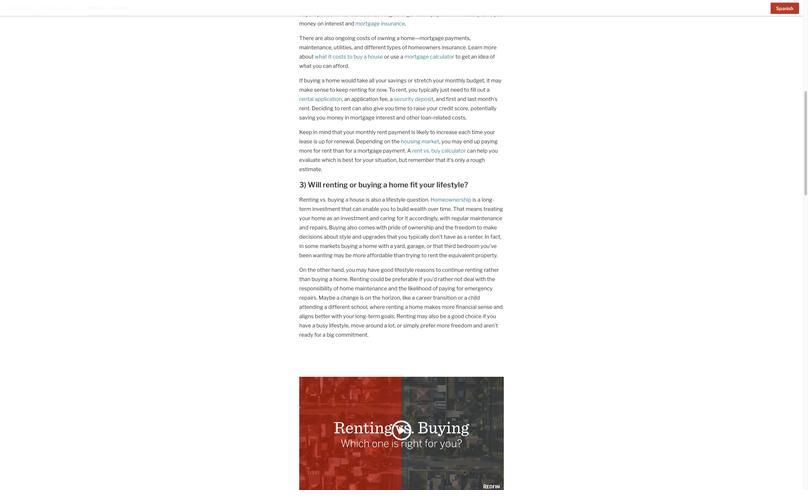 Task type: locate. For each thing, give the bounding box(es) containing it.
to inside keep in mind that your monthly rent payment is likely to increase each time your lease is up for renewal. depending on the
[[430, 129, 435, 135]]

different inside there are also ongoing costs of owning a home—mortgage payments, maintenance, utilities, and different types of homeowners insurance. learn more about
[[364, 44, 386, 51]]

more up idea
[[484, 44, 497, 51]]

category home link
[[43, 0, 77, 15]]

maintenance,
[[299, 44, 333, 51]]

more inside the , you may end up paying more for rent than for a mortgage payment. a
[[299, 148, 312, 154]]

2 horizontal spatial ,
[[439, 138, 440, 145]]

0 horizontal spatial in
[[299, 243, 304, 249]]

1 up from the left
[[319, 138, 325, 145]]

different down change
[[328, 304, 350, 310]]

home inside if buying a home would take all your savings or stretch your monthly budget, it may make sense to keep renting for now. to rent, you typically just need to fill out a rental application , an application fee, a security deposit
[[326, 77, 340, 84]]

1 horizontal spatial long-
[[482, 197, 494, 203]]

than inside is a long- term investment that can enable you to build wealth over time. that means treating your home as an investment and caring for it accordingly, with regular maintenance and repairs. buying also comes with pride of ownership and the freedom to make decisions about style and upgrades that you typically don't have as a renter. in fact, in some markets buying a home with a yard, garage, or that third bedroom you've been wanting may be more affordable than trying to rent the equivalent property.
[[394, 252, 405, 259]]

0 vertical spatial time
[[395, 105, 406, 112]]

0 vertical spatial house
[[368, 54, 383, 60]]

0 horizontal spatial costs
[[333, 54, 346, 60]]

lifestyle
[[386, 197, 406, 203], [395, 267, 414, 273]]

1 horizontal spatial be
[[385, 276, 391, 282]]

your up just
[[433, 77, 444, 84]]

0 horizontal spatial an
[[334, 215, 340, 222]]

1 vertical spatial it
[[487, 77, 490, 84]]

insurance
[[381, 21, 405, 27]]

that inside keep in mind that your monthly rent payment is likely to increase each time your lease is up for renewal. depending on the
[[332, 129, 342, 135]]

keep
[[299, 129, 312, 135]]

rent down the interest at top left
[[377, 129, 387, 135]]

1 horizontal spatial time
[[472, 129, 483, 135]]

buy
[[354, 54, 363, 60], [431, 148, 440, 154]]

0 horizontal spatial home
[[19, 5, 32, 11]]

if up likelihood
[[419, 276, 422, 282]]

than inside on the other hand, you may have good lifestyle reasons to continue renting rather than buying a home. renting could be preferable if you'd rather not deal with the responsibility of home maintenance and the likelihood of paying for emergency repairs. maybe a change is on the horizon, like a career transition or a child attending a different school, where renting a home makes more financial sense and aligns better with your long-term goals. renting may also be a good choice if you have a busy lifestyle, move around a lot, or simply prefer more freedom and aren't ready for a big commitment.
[[299, 276, 310, 282]]

keep
[[336, 87, 348, 93]]

that down pride
[[387, 234, 397, 240]]

for right best
[[355, 157, 362, 163]]

long- up 'treating'
[[482, 197, 494, 203]]

the down third
[[439, 252, 447, 259]]

out
[[477, 87, 486, 93]]

1 vertical spatial sense
[[478, 304, 493, 310]]

lifestyle inside on the other hand, you may have good lifestyle reasons to continue renting rather than buying a home. renting could be preferable if you'd rather not deal with the responsibility of home maintenance and the likelihood of paying for emergency repairs. maybe a change is on the horizon, like a career transition or a child attending a different school, where renting a home makes more financial sense and aligns better with your long-term goals. renting may also be a good choice if you have a busy lifestyle, move around a lot, or simply prefer more freedom and aren't ready for a big commitment.
[[395, 267, 414, 273]]

calculator
[[430, 54, 454, 60], [442, 148, 466, 154]]

is up means
[[473, 197, 477, 203]]

evaluate
[[299, 157, 321, 163]]

1 vertical spatial make
[[483, 224, 497, 231]]

0 vertical spatial make
[[299, 87, 313, 93]]

0 vertical spatial good
[[381, 267, 394, 273]]

is inside can help you evaluate which is best for your situation, but remember that it's only a rough estimate.
[[337, 157, 341, 163]]

repairs. up 'attending'
[[299, 295, 318, 301]]

it inside if buying a home would take all your savings or stretch your monthly budget, it may make sense to keep renting for now. to rent, you typically just need to fill out a rental application , an application fee, a security deposit
[[487, 77, 490, 84]]

0 vertical spatial different
[[364, 44, 386, 51]]

buy down ongoing
[[354, 54, 363, 60]]

can left give
[[352, 105, 361, 112]]

1 horizontal spatial what
[[315, 54, 327, 60]]

for down mind
[[326, 138, 333, 145]]

2 horizontal spatial than
[[394, 252, 405, 259]]

0 horizontal spatial on
[[365, 295, 371, 301]]

home up change
[[340, 285, 354, 292]]

costs inside there are also ongoing costs of owning a home—mortgage payments, maintenance, utilities, and different types of homeowners insurance. learn more about
[[357, 35, 370, 41]]

fit
[[410, 180, 418, 189]]

to up "market"
[[430, 129, 435, 135]]

preferable
[[392, 276, 418, 282]]

buying inside is a long- term investment that can enable you to build wealth over time. that means treating your home as an investment and caring for it accordingly, with regular maintenance and repairs. buying also comes with pride of ownership and the freedom to make decisions about style and upgrades that you typically don't have as a renter. in fact, in some markets buying a home with a yard, garage, or that third bedroom you've been wanting may be more affordable than trying to rent the equivalent property.
[[341, 243, 358, 249]]

than down the renewal.
[[333, 148, 344, 154]]

up right end
[[474, 138, 480, 145]]

0 horizontal spatial than
[[299, 276, 310, 282]]

may right budget,
[[491, 77, 502, 84]]

an
[[471, 54, 477, 60], [344, 96, 350, 102], [334, 215, 340, 222]]

utilities,
[[334, 44, 353, 51]]

more left affordable
[[353, 252, 366, 259]]

is inside is a long- term investment that can enable you to build wealth over time. that means treating your home as an investment and caring for it accordingly, with regular maintenance and repairs. buying also comes with pride of ownership and the freedom to make decisions about style and upgrades that you typically don't have as a renter. in fact, in some markets buying a home with a yard, garage, or that third bedroom you've been wanting may be more affordable than trying to rent the equivalent property.
[[473, 197, 477, 203]]

1 vertical spatial be
[[385, 276, 391, 282]]

is left best
[[337, 157, 341, 163]]

of inside is a long- term investment that can enable you to build wealth over time. that means treating your home as an investment and caring for it accordingly, with regular maintenance and repairs. buying also comes with pride of ownership and the freedom to make decisions about style and upgrades that you typically don't have as a renter. in fact, in some markets buying a home with a yard, garage, or that third bedroom you've been wanting may be more affordable than trying to rent the equivalent property.
[[402, 224, 407, 231]]

last
[[468, 96, 477, 102]]

than down on
[[299, 276, 310, 282]]

savings
[[388, 77, 407, 84]]

rent up money on the top of the page
[[341, 105, 351, 112]]

freedom inside is a long- term investment that can enable you to build wealth over time. that means treating your home as an investment and caring for it accordingly, with regular maintenance and repairs. buying also comes with pride of ownership and the freedom to make decisions about style and upgrades that you typically don't have as a renter. in fact, in some markets buying a home with a yard, garage, or that third bedroom you've been wanting may be more affordable than trying to rent the equivalent property.
[[455, 224, 476, 231]]

you up the interest at top left
[[385, 105, 394, 112]]

1 horizontal spatial other
[[406, 115, 420, 121]]

an down keep
[[344, 96, 350, 102]]

investment up comes
[[341, 215, 369, 222]]

2 vertical spatial have
[[299, 322, 311, 329]]

in left mind
[[313, 129, 318, 135]]

take
[[357, 77, 368, 84]]

a inside can help you evaluate which is best for your situation, but remember that it's only a rough estimate.
[[466, 157, 469, 163]]

an inside to get an idea of what you can afford.
[[471, 54, 477, 60]]

2 vertical spatial it
[[405, 215, 408, 222]]

1 horizontal spatial maintenance
[[470, 215, 502, 222]]

0 vertical spatial term
[[299, 206, 311, 212]]

2 home from the left
[[64, 5, 77, 11]]

better
[[315, 313, 330, 320]]

1 horizontal spatial have
[[368, 267, 380, 273]]

an right get
[[471, 54, 477, 60]]

2 horizontal spatial it
[[487, 77, 490, 84]]

your up move
[[343, 313, 354, 320]]

rent right a
[[412, 148, 422, 154]]

0 vertical spatial vs.
[[106, 5, 112, 11]]

0 horizontal spatial sense
[[314, 87, 329, 93]]

home up keep
[[326, 77, 340, 84]]

long- down school,
[[355, 313, 368, 320]]

to
[[347, 54, 353, 60], [456, 54, 461, 60], [330, 87, 335, 93], [464, 87, 469, 93], [335, 105, 340, 112], [407, 105, 413, 112], [430, 129, 435, 135], [391, 206, 396, 212], [477, 224, 482, 231], [422, 252, 427, 259], [436, 267, 441, 273]]

as up 'bedroom'
[[457, 234, 463, 240]]

school,
[[351, 304, 369, 310]]

fee,
[[380, 96, 389, 102]]

just
[[440, 87, 449, 93]]

, for you
[[434, 96, 435, 102]]

wealth
[[410, 206, 427, 212]]

1 horizontal spatial make
[[483, 224, 497, 231]]

likely
[[417, 129, 429, 135]]

guide home link
[[5, 0, 32, 15]]

also
[[324, 35, 334, 41], [362, 105, 372, 112], [371, 197, 381, 203], [347, 224, 357, 231], [429, 313, 439, 320]]

likelihood
[[408, 285, 432, 292]]

0 horizontal spatial other
[[317, 267, 330, 273]]

1 horizontal spatial it
[[405, 215, 408, 222]]

make inside is a long- term investment that can enable you to build wealth over time. that means treating your home as an investment and caring for it accordingly, with regular maintenance and repairs. buying also comes with pride of ownership and the freedom to make decisions about style and upgrades that you typically don't have as a renter. in fact, in some markets buying a home with a yard, garage, or that third bedroom you've been wanting may be more affordable than trying to rent the equivalent property.
[[483, 224, 497, 231]]

0 vertical spatial be
[[346, 252, 352, 259]]

for up best
[[345, 148, 352, 154]]

change
[[341, 295, 359, 301]]

1 vertical spatial if
[[483, 313, 486, 320]]

have up third
[[444, 234, 456, 240]]

renting inside if buying a home would take all your savings or stretch your monthly budget, it may make sense to keep renting for now. to rent, you typically just need to fill out a rental application , an application fee, a security deposit
[[349, 87, 367, 93]]

0 vertical spatial repairs.
[[310, 224, 328, 231]]

, and first and last month's rent. deciding to rent can also give you time to raise your credit score, potentially saving you money in mortgage interest and other loan-related costs.
[[299, 96, 498, 121]]

term inside on the other hand, you may have good lifestyle reasons to continue renting rather than buying a home. renting could be preferable if you'd rather not deal with the responsibility of home maintenance and the likelihood of paying for emergency repairs. maybe a change is on the horizon, like a career transition or a child attending a different school, where renting a home makes more financial sense and aligns better with your long-term goals. renting may also be a good choice if you have a busy lifestyle, move around a lot, or simply prefer more freedom and aren't ready for a big commitment.
[[368, 313, 380, 320]]

deposit
[[415, 96, 434, 102]]

0 horizontal spatial vs.
[[106, 5, 112, 11]]

typically
[[419, 87, 439, 93], [409, 234, 429, 240]]

rent inside keep in mind that your monthly rent payment is likely to increase each time your lease is up for renewal. depending on the
[[377, 129, 387, 135]]

your right fit
[[419, 180, 435, 189]]

can help you evaluate which is best for your situation, but remember that it's only a rough estimate.
[[299, 148, 498, 173]]

repairs.
[[310, 224, 328, 231], [299, 295, 318, 301]]

1 vertical spatial in
[[313, 129, 318, 135]]

0 horizontal spatial different
[[328, 304, 350, 310]]

different up what it costs to buy a house or use a mortgage calculator
[[364, 44, 386, 51]]

2 horizontal spatial an
[[471, 54, 477, 60]]

may inside the , you may end up paying more for rent than for a mortgage payment. a
[[452, 138, 462, 145]]

renting
[[87, 5, 105, 11], [299, 197, 319, 203], [350, 276, 369, 282], [397, 313, 416, 320]]

you down increase
[[442, 138, 451, 145]]

about
[[299, 54, 314, 60], [324, 234, 338, 240]]

sense
[[314, 87, 329, 93], [478, 304, 493, 310]]

in
[[485, 234, 489, 240]]

maintenance down 'treating'
[[470, 215, 502, 222]]

be down makes in the right bottom of the page
[[440, 313, 446, 320]]

also down makes in the right bottom of the page
[[429, 313, 439, 320]]

up
[[319, 138, 325, 145], [474, 138, 480, 145]]

1 horizontal spatial than
[[333, 148, 344, 154]]

to up renter.
[[477, 224, 482, 231]]

the up where
[[372, 295, 381, 301]]

2 application from the left
[[351, 96, 378, 102]]

2 vertical spatial be
[[440, 313, 446, 320]]

1 vertical spatial other
[[317, 267, 330, 273]]

monthly up need on the top of page
[[445, 77, 466, 84]]

0 horizontal spatial maintenance
[[355, 285, 387, 292]]

costs.
[[452, 115, 467, 121]]

with up emergency on the right
[[475, 276, 486, 282]]

property.
[[476, 252, 498, 259]]

1 vertical spatial costs
[[333, 54, 346, 60]]

sense up rental application link
[[314, 87, 329, 93]]

2 up from the left
[[474, 138, 480, 145]]

0 vertical spatial monthly
[[445, 77, 466, 84]]

sense down child
[[478, 304, 493, 310]]

1 vertical spatial maintenance
[[355, 285, 387, 292]]

0 horizontal spatial investment
[[312, 206, 340, 212]]

is left likely
[[411, 129, 415, 135]]

it down build
[[405, 215, 408, 222]]

1 vertical spatial good
[[451, 313, 464, 320]]

1 vertical spatial as
[[457, 234, 463, 240]]

1 horizontal spatial home
[[64, 5, 77, 11]]

0 vertical spatial an
[[471, 54, 477, 60]]

it
[[328, 54, 332, 60], [487, 77, 490, 84], [405, 215, 408, 222]]

mortgage inside , and first and last month's rent. deciding to rent can also give you time to raise your credit score, potentially saving you money in mortgage interest and other loan-related costs.
[[350, 115, 375, 121]]

lifestyle up build
[[386, 197, 406, 203]]

the down preferable
[[399, 285, 407, 292]]

upgrades
[[363, 234, 386, 240]]

freedom down "regular"
[[455, 224, 476, 231]]

sense inside if buying a home would take all your savings or stretch your monthly budget, it may make sense to keep renting for now. to rent, you typically just need to fill out a rental application , an application fee, a security deposit
[[314, 87, 329, 93]]

0 vertical spatial calculator
[[430, 54, 454, 60]]

get
[[462, 54, 470, 60]]

0 vertical spatial costs
[[357, 35, 370, 41]]

1 vertical spatial vs.
[[424, 148, 430, 154]]

time inside keep in mind that your monthly rent payment is likely to increase each time your lease is up for renewal. depending on the
[[472, 129, 483, 135]]

1 horizontal spatial rather
[[484, 267, 499, 273]]

your inside on the other hand, you may have good lifestyle reasons to continue renting rather than buying a home. renting could be preferable if you'd rather not deal with the responsibility of home maintenance and the likelihood of paying for emergency repairs. maybe a change is on the horizon, like a career transition or a child attending a different school, where renting a home makes more financial sense and aligns better with your long-term goals. renting may also be a good choice if you have a busy lifestyle, move around a lot, or simply prefer more freedom and aren't ready for a big commitment.
[[343, 313, 354, 320]]

0 vertical spatial buy
[[354, 54, 363, 60]]

for down build
[[397, 215, 404, 222]]

typically up deposit
[[419, 87, 439, 93]]

the up payment.
[[392, 138, 400, 145]]

0 vertical spatial about
[[299, 54, 314, 60]]

or down best
[[350, 180, 357, 189]]

1 horizontal spatial different
[[364, 44, 386, 51]]

1 horizontal spatial monthly
[[445, 77, 466, 84]]

rather
[[484, 267, 499, 273], [438, 276, 453, 282]]

1 vertical spatial about
[[324, 234, 338, 240]]

maintenance inside on the other hand, you may have good lifestyle reasons to continue renting rather than buying a home. renting could be preferable if you'd rather not deal with the responsibility of home maintenance and the likelihood of paying for emergency repairs. maybe a change is on the horizon, like a career transition or a child attending a different school, where renting a home makes more financial sense and aligns better with your long-term goals. renting may also be a good choice if you have a busy lifestyle, move around a lot, or simply prefer more freedom and aren't ready for a big commitment.
[[355, 285, 387, 292]]

0 vertical spatial lifestyle
[[386, 197, 406, 203]]

time right the each
[[472, 129, 483, 135]]

different inside on the other hand, you may have good lifestyle reasons to continue renting rather than buying a home. renting could be preferable if you'd rather not deal with the responsibility of home maintenance and the likelihood of paying for emergency repairs. maybe a change is on the horizon, like a career transition or a child attending a different school, where renting a home makes more financial sense and aligns better with your long-term goals. renting may also be a good choice if you have a busy lifestyle, move around a lot, or simply prefer more freedom and aren't ready for a big commitment.
[[328, 304, 350, 310]]

than inside the , you may end up paying more for rent than for a mortgage payment. a
[[333, 148, 344, 154]]

you inside the , you may end up paying more for rent than for a mortgage payment. a
[[442, 138, 451, 145]]

insurance.
[[442, 44, 467, 51]]

long- inside on the other hand, you may have good lifestyle reasons to continue renting rather than buying a home. renting could be preferable if you'd rather not deal with the responsibility of home maintenance and the likelihood of paying for emergency repairs. maybe a change is on the horizon, like a career transition or a child attending a different school, where renting a home makes more financial sense and aligns better with your long-term goals. renting may also be a good choice if you have a busy lifestyle, move around a lot, or simply prefer more freedom and aren't ready for a big commitment.
[[355, 313, 368, 320]]

and down just
[[436, 96, 445, 102]]

1 vertical spatial monthly
[[356, 129, 376, 135]]

vs. for buy
[[424, 148, 430, 154]]

typically inside is a long- term investment that can enable you to build wealth over time. that means treating your home as an investment and caring for it accordingly, with regular maintenance and repairs. buying also comes with pride of ownership and the freedom to make decisions about style and upgrades that you typically don't have as a renter. in fact, in some markets buying a home with a yard, garage, or that third bedroom you've been wanting may be more affordable than trying to rent the equivalent property.
[[409, 234, 429, 240]]

it right budget,
[[487, 77, 490, 84]]

repairs. inside is a long- term investment that can enable you to build wealth over time. that means treating your home as an investment and caring for it accordingly, with regular maintenance and repairs. buying also comes with pride of ownership and the freedom to make decisions about style and upgrades that you typically don't have as a renter. in fact, in some markets buying a home with a yard, garage, or that third bedroom you've been wanting may be more affordable than trying to rent the equivalent property.
[[310, 224, 328, 231]]

1 vertical spatial buy
[[431, 148, 440, 154]]

0 vertical spatial typically
[[419, 87, 439, 93]]

you inside to get an idea of what you can afford.
[[313, 63, 322, 69]]

rent inside is a long- term investment that can enable you to build wealth over time. that means treating your home as an investment and caring for it accordingly, with regular maintenance and repairs. buying also comes with pride of ownership and the freedom to make decisions about style and upgrades that you typically don't have as a renter. in fact, in some markets buying a home with a yard, garage, or that third bedroom you've been wanting may be more affordable than trying to rent the equivalent property.
[[428, 252, 438, 259]]

be down the 'style'
[[346, 252, 352, 259]]

for down all
[[368, 87, 375, 93]]

0 horizontal spatial about
[[299, 54, 314, 60]]

than down yard,
[[394, 252, 405, 259]]

0 horizontal spatial term
[[299, 206, 311, 212]]

house up enable
[[350, 197, 365, 203]]

1 vertical spatial what
[[299, 63, 312, 69]]

, inside the , you may end up paying more for rent than for a mortgage payment. a
[[439, 138, 440, 145]]

markets
[[320, 243, 340, 249]]

vs.
[[106, 5, 112, 11], [424, 148, 430, 154], [320, 197, 327, 203]]

term down 3) in the top of the page
[[299, 206, 311, 212]]

0 vertical spatial investment
[[312, 206, 340, 212]]

have up could
[[368, 267, 380, 273]]

that down rent vs. buy calculator link
[[435, 157, 446, 163]]

0 horizontal spatial application
[[315, 96, 342, 102]]

home
[[19, 5, 32, 11], [64, 5, 77, 11]]

1 vertical spatial lifestyle
[[395, 267, 414, 273]]

rent up reasons
[[428, 252, 438, 259]]

the
[[392, 138, 400, 145], [445, 224, 454, 231], [439, 252, 447, 259], [308, 267, 316, 273], [487, 276, 495, 282], [399, 285, 407, 292], [372, 295, 381, 301]]

long-
[[482, 197, 494, 203], [355, 313, 368, 320]]

0 vertical spatial have
[[444, 234, 456, 240]]

you'd
[[424, 276, 437, 282]]

0 vertical spatial other
[[406, 115, 420, 121]]

attending
[[299, 304, 323, 310]]

0 vertical spatial on
[[384, 138, 390, 145]]

about down maintenance, on the left top of the page
[[299, 54, 314, 60]]

your inside is a long- term investment that can enable you to build wealth over time. that means treating your home as an investment and caring for it accordingly, with regular maintenance and repairs. buying also comes with pride of ownership and the freedom to make decisions about style and upgrades that you typically don't have as a renter. in fact, in some markets buying a home with a yard, garage, or that third bedroom you've been wanting may be more affordable than trying to rent the equivalent property.
[[299, 215, 310, 222]]

maintenance
[[470, 215, 502, 222], [355, 285, 387, 292]]

that inside can help you evaluate which is best for your situation, but remember that it's only a rough estimate.
[[435, 157, 446, 163]]

credit
[[439, 105, 453, 112]]

ready
[[299, 332, 313, 338]]

good
[[381, 267, 394, 273], [451, 313, 464, 320]]

learn
[[468, 44, 483, 51]]

estimate.
[[299, 166, 322, 173]]

potentially
[[471, 105, 497, 112]]

garage,
[[407, 243, 426, 249]]

application up "deciding"
[[315, 96, 342, 102]]

0 vertical spatial long-
[[482, 197, 494, 203]]

more down transition
[[442, 304, 455, 310]]

1 home from the left
[[19, 5, 32, 11]]

0 horizontal spatial monthly
[[356, 129, 376, 135]]

about inside is a long- term investment that can enable you to build wealth over time. that means treating your home as an investment and caring for it accordingly, with regular maintenance and repairs. buying also comes with pride of ownership and the freedom to make decisions about style and upgrades that you typically don't have as a renter. in fact, in some markets buying a home with a yard, garage, or that third bedroom you've been wanting may be more affordable than trying to rent the equivalent property.
[[324, 234, 338, 240]]

all
[[369, 77, 375, 84]]

1 horizontal spatial good
[[451, 313, 464, 320]]

and up horizon,
[[388, 285, 397, 292]]

0 horizontal spatial long-
[[355, 313, 368, 320]]

, inside , and first and last month's rent. deciding to rent can also give you time to raise your credit score, potentially saving you money in mortgage interest and other loan-related costs.
[[434, 96, 435, 102]]

and inside there are also ongoing costs of owning a home—mortgage payments, maintenance, utilities, and different types of homeowners insurance. learn more about
[[354, 44, 363, 51]]

about inside there are also ongoing costs of owning a home—mortgage payments, maintenance, utilities, and different types of homeowners insurance. learn more about
[[299, 54, 314, 60]]

your inside can help you evaluate which is best for your situation, but remember that it's only a rough estimate.
[[363, 157, 374, 163]]

remember
[[408, 157, 434, 163]]

deciding
[[312, 105, 334, 112]]

may left end
[[452, 138, 462, 145]]

prefer
[[420, 322, 436, 329]]

to left get
[[456, 54, 461, 60]]

what inside to get an idea of what you can afford.
[[299, 63, 312, 69]]

have
[[444, 234, 456, 240], [368, 267, 380, 273], [299, 322, 311, 329]]

1 horizontal spatial buying
[[329, 224, 346, 231]]

like
[[402, 295, 411, 301]]

rent up which
[[322, 148, 332, 154]]

time
[[395, 105, 406, 112], [472, 129, 483, 135]]

best
[[342, 157, 353, 163]]

would
[[341, 77, 356, 84]]

0 vertical spatial what
[[315, 54, 327, 60]]

1 vertical spatial house
[[350, 197, 365, 203]]

of right idea
[[490, 54, 495, 60]]

typically down 'ownership'
[[409, 234, 429, 240]]

term inside is a long- term investment that can enable you to build wealth over time. that means treating your home as an investment and caring for it accordingly, with regular maintenance and repairs. buying also comes with pride of ownership and the freedom to make decisions about style and upgrades that you typically don't have as a renter. in fact, in some markets buying a home with a yard, garage, or that third bedroom you've been wanting may be more affordable than trying to rent the equivalent property.
[[299, 206, 311, 212]]

your up decisions
[[299, 215, 310, 222]]

paying inside on the other hand, you may have good lifestyle reasons to continue renting rather than buying a home. renting could be preferable if you'd rather not deal with the responsibility of home maintenance and the likelihood of paying for emergency repairs. maybe a change is on the horizon, like a career transition or a child attending a different school, where renting a home makes more financial sense and aligns better with your long-term goals. renting may also be a good choice if you have a busy lifestyle, move around a lot, or simply prefer more freedom and aren't ready for a big commitment.
[[439, 285, 455, 292]]

fact,
[[491, 234, 502, 240]]

1 horizontal spatial vs.
[[320, 197, 327, 203]]

0 vertical spatial buying
[[113, 5, 128, 11]]

mortgage insurance .
[[356, 21, 406, 27]]

be inside is a long- term investment that can enable you to build wealth over time. that means treating your home as an investment and caring for it accordingly, with regular maintenance and repairs. buying also comes with pride of ownership and the freedom to make decisions about style and upgrades that you typically don't have as a renter. in fact, in some markets buying a home with a yard, garage, or that third bedroom you've been wanting may be more affordable than trying to rent the equivalent property.
[[346, 252, 352, 259]]

lease
[[299, 138, 312, 145]]

have up the ready
[[299, 322, 311, 329]]

2 horizontal spatial in
[[345, 115, 349, 121]]

costs right ongoing
[[357, 35, 370, 41]]

0 vertical spatial in
[[345, 115, 349, 121]]

1 vertical spatial investment
[[341, 215, 369, 222]]

1 vertical spatial time
[[472, 129, 483, 135]]

1 horizontal spatial an
[[344, 96, 350, 102]]

homeowners
[[408, 44, 441, 51]]

1 vertical spatial paying
[[439, 285, 455, 292]]

more down lease at the top of page
[[299, 148, 312, 154]]

an up the 'style'
[[334, 215, 340, 222]]

monthly inside keep in mind that your monthly rent payment is likely to increase each time your lease is up for renewal. depending on the
[[356, 129, 376, 135]]

good down financial
[[451, 313, 464, 320]]

is inside on the other hand, you may have good lifestyle reasons to continue renting rather than buying a home. renting could be preferable if you'd rather not deal with the responsibility of home maintenance and the likelihood of paying for emergency repairs. maybe a change is on the horizon, like a career transition or a child attending a different school, where renting a home makes more financial sense and aligns better with your long-term goals. renting may also be a good choice if you have a busy lifestyle, move around a lot, or simply prefer more freedom and aren't ready for a big commitment.
[[360, 295, 364, 301]]

1 horizontal spatial as
[[457, 234, 463, 240]]

2 vertical spatial in
[[299, 243, 304, 249]]

that up the renewal.
[[332, 129, 342, 135]]

to left fill
[[464, 87, 469, 93]]

1 horizontal spatial up
[[474, 138, 480, 145]]

you inside can help you evaluate which is best for your situation, but remember that it's only a rough estimate.
[[489, 148, 498, 154]]

1 vertical spatial long-
[[355, 313, 368, 320]]

1 vertical spatial have
[[368, 267, 380, 273]]



Task type: vqa. For each thing, say whether or not it's contained in the screenshot.
the bottommost have
yes



Task type: describe. For each thing, give the bounding box(es) containing it.
, inside if buying a home would take all your savings or stretch your monthly budget, it may make sense to keep renting for now. to rent, you typically just need to fill out a rental application , an application fee, a security deposit
[[342, 96, 343, 102]]

more inside there are also ongoing costs of owning a home—mortgage payments, maintenance, utilities, and different types of homeowners insurance. learn more about
[[484, 44, 497, 51]]

have inside is a long- term investment that can enable you to build wealth over time. that means treating your home as an investment and caring for it accordingly, with regular maintenance and repairs. buying also comes with pride of ownership and the freedom to make decisions about style and upgrades that you typically don't have as a renter. in fact, in some markets buying a home with a yard, garage, or that third bedroom you've been wanting may be more affordable than trying to rent the equivalent property.
[[444, 234, 456, 240]]

and up aren't
[[494, 304, 503, 310]]

to
[[389, 87, 395, 93]]

may up prefer in the right of the page
[[417, 313, 428, 320]]

make inside if buying a home would take all your savings or stretch your monthly budget, it may make sense to keep renting for now. to rent, you typically just need to fill out a rental application , an application fee, a security deposit
[[299, 87, 313, 93]]

for inside keep in mind that your monthly rent payment is likely to increase each time your lease is up for renewal. depending on the
[[326, 138, 333, 145]]

continue
[[442, 267, 464, 273]]

it inside is a long- term investment that can enable you to build wealth over time. that means treating your home as an investment and caring for it accordingly, with regular maintenance and repairs. buying also comes with pride of ownership and the freedom to make decisions about style and upgrades that you typically don't have as a renter. in fact, in some markets buying a home with a yard, garage, or that third bedroom you've been wanting may be more affordable than trying to rent the equivalent property.
[[405, 215, 408, 222]]

you right hand,
[[346, 267, 355, 273]]

, you may end up paying more for rent than for a mortgage payment. a
[[299, 138, 498, 154]]

to left keep
[[330, 87, 335, 93]]

need
[[451, 87, 463, 93]]

and down enable
[[370, 215, 379, 222]]

aligns
[[299, 313, 314, 320]]

you down renting vs. buying a house is also a lifestyle question. homeownership
[[380, 206, 389, 212]]

your up the renewal.
[[343, 129, 355, 135]]

an inside if buying a home would take all your savings or stretch your monthly budget, it may make sense to keep renting for now. to rent, you typically just need to fill out a rental application , an application fee, a security deposit
[[344, 96, 350, 102]]

of left owning
[[371, 35, 376, 41]]

the down "regular"
[[445, 224, 454, 231]]

to up money on the top of the page
[[335, 105, 340, 112]]

home—mortgage
[[401, 35, 444, 41]]

now.
[[377, 87, 388, 93]]

can inside is a long- term investment that can enable you to build wealth over time. that means treating your home as an investment and caring for it accordingly, with regular maintenance and repairs. buying also comes with pride of ownership and the freedom to make decisions about style and upgrades that you typically don't have as a renter. in fact, in some markets buying a home with a yard, garage, or that third bedroom you've been wanting may be more affordable than trying to rent the equivalent property.
[[353, 206, 362, 212]]

to get an idea of what you can afford.
[[299, 54, 495, 69]]

and down choice
[[473, 322, 483, 329]]

for up evaluate
[[313, 148, 321, 154]]

keep in mind that your monthly rent payment is likely to increase each time your lease is up for renewal. depending on the
[[299, 129, 495, 145]]

with down time.
[[440, 215, 450, 222]]

1 vertical spatial rather
[[438, 276, 453, 282]]

afford.
[[333, 63, 349, 69]]

to inside to get an idea of what you can afford.
[[456, 54, 461, 60]]

0 horizontal spatial have
[[299, 322, 311, 329]]

home down 'upgrades'
[[363, 243, 377, 249]]

you've
[[481, 243, 497, 249]]

home up decisions
[[312, 215, 326, 222]]

what it costs to buy a house link
[[315, 54, 383, 60]]

or inside if buying a home would take all your savings or stretch your monthly budget, it may make sense to keep renting for now. to rent, you typically just need to fill out a rental application , an application fee, a security deposit
[[408, 77, 413, 84]]

home for guide home
[[19, 5, 32, 11]]

hand,
[[332, 267, 345, 273]]

maybe
[[319, 295, 335, 301]]

that down don't
[[433, 243, 443, 249]]

spanish button
[[771, 3, 799, 14]]

renting up deal
[[465, 267, 483, 273]]

more right prefer in the right of the page
[[437, 322, 450, 329]]

security
[[394, 96, 414, 102]]

renting right will
[[323, 180, 348, 189]]

third
[[444, 243, 456, 249]]

on
[[299, 267, 306, 273]]

and up decisions
[[299, 224, 309, 231]]

vs. for buying
[[106, 5, 112, 11]]

up inside keep in mind that your monthly rent payment is likely to increase each time your lease is up for renewal. depending on the
[[319, 138, 325, 145]]

also inside there are also ongoing costs of owning a home—mortgage payments, maintenance, utilities, and different types of homeowners insurance. learn more about
[[324, 35, 334, 41]]

in inside keep in mind that your monthly rent payment is likely to increase each time your lease is up for renewal. depending on the
[[313, 129, 318, 135]]

the up emergency on the right
[[487, 276, 495, 282]]

move
[[351, 322, 365, 329]]

can inside can help you evaluate which is best for your situation, but remember that it's only a rough estimate.
[[467, 148, 476, 154]]

0 horizontal spatial as
[[327, 215, 332, 222]]

is right lease at the top of page
[[314, 138, 318, 145]]

deal
[[464, 276, 474, 282]]

goals.
[[381, 313, 395, 320]]

market
[[422, 138, 439, 145]]

mind
[[319, 129, 331, 135]]

mortgage insurance link
[[356, 21, 405, 27]]

types
[[387, 44, 401, 51]]

monthly inside if buying a home would take all your savings or stretch your monthly budget, it may make sense to keep renting for now. to rent, you typically just need to fill out a rental application , an application fee, a security deposit
[[445, 77, 466, 84]]

will
[[308, 180, 321, 189]]

commitment.
[[335, 332, 369, 338]]

don't
[[430, 234, 443, 240]]

fill
[[470, 87, 476, 93]]

to down utilities,
[[347, 54, 353, 60]]

each
[[459, 129, 471, 135]]

with down caring
[[376, 224, 387, 231]]

around
[[366, 322, 383, 329]]

a inside there are also ongoing costs of owning a home—mortgage payments, maintenance, utilities, and different types of homeowners insurance. learn more about
[[397, 35, 400, 41]]

3)
[[299, 180, 306, 189]]

makes
[[424, 304, 441, 310]]

give
[[373, 105, 384, 112]]

end
[[463, 138, 473, 145]]

rent inside , and first and last month's rent. deciding to rent can also give you time to raise your credit score, potentially saving you money in mortgage interest and other loan-related costs.
[[341, 105, 351, 112]]

1 horizontal spatial if
[[483, 313, 486, 320]]

on inside on the other hand, you may have good lifestyle reasons to continue renting rather than buying a home. renting could be preferable if you'd rather not deal with the responsibility of home maintenance and the likelihood of paying for emergency repairs. maybe a change is on the horizon, like a career transition or a child attending a different school, where renting a home makes more financial sense and aligns better with your long-term goals. renting may also be a good choice if you have a busy lifestyle, move around a lot, or simply prefer more freedom and aren't ready for a big commitment.
[[365, 295, 371, 301]]

ownership
[[408, 224, 434, 231]]

0 vertical spatial rather
[[484, 267, 499, 273]]

on the other hand, you may have good lifestyle reasons to continue renting rather than buying a home. renting could be preferable if you'd rather not deal with the responsibility of home maintenance and the likelihood of paying for emergency repairs. maybe a change is on the horizon, like a career transition or a child attending a different school, where renting a home makes more financial sense and aligns better with your long-term goals. renting may also be a good choice if you have a busy lifestyle, move around a lot, or simply prefer more freedom and aren't ready for a big commitment.
[[299, 267, 503, 338]]

and up don't
[[435, 224, 444, 231]]

renting vs. buying link
[[87, 0, 128, 15]]

accordingly,
[[409, 215, 439, 222]]

an inside is a long- term investment that can enable you to build wealth over time. that means treating your home as an investment and caring for it accordingly, with regular maintenance and repairs. buying also comes with pride of ownership and the freedom to make decisions about style and upgrades that you typically don't have as a renter. in fact, in some markets buying a home with a yard, garage, or that third bedroom you've been wanting may be more affordable than trying to rent the equivalent property.
[[334, 215, 340, 222]]

0 vertical spatial if
[[419, 276, 422, 282]]

rent inside the , you may end up paying more for rent than for a mortgage payment. a
[[322, 148, 332, 154]]

typically inside if buying a home would take all your savings or stretch your monthly budget, it may make sense to keep renting for now. to rent, you typically just need to fill out a rental application , an application fee, a security deposit
[[419, 87, 439, 93]]

lifestyle for a
[[386, 197, 406, 203]]

to inside on the other hand, you may have good lifestyle reasons to continue renting rather than buying a home. renting could be preferable if you'd rather not deal with the responsibility of home maintenance and the likelihood of paying for emergency repairs. maybe a change is on the horizon, like a career transition or a child attending a different school, where renting a home makes more financial sense and aligns better with your long-term goals. renting may also be a good choice if you have a busy lifestyle, move around a lot, or simply prefer more freedom and aren't ready for a big commitment.
[[436, 267, 441, 273]]

rental application link
[[299, 96, 342, 102]]

lifestyle for good
[[395, 267, 414, 273]]

1 application from the left
[[315, 96, 342, 102]]

with up lifestyle,
[[331, 313, 342, 320]]

spanish
[[776, 6, 794, 11]]

and right the 'style'
[[352, 234, 362, 240]]

affordable
[[367, 252, 393, 259]]

security deposit link
[[394, 96, 434, 102]]

for down busy
[[314, 332, 322, 338]]

use
[[390, 54, 399, 60]]

renewal.
[[334, 138, 355, 145]]

idea
[[478, 54, 489, 60]]

treating
[[484, 206, 503, 212]]

payments,
[[445, 35, 471, 41]]

caring
[[380, 215, 395, 222]]

renting down horizon,
[[386, 304, 404, 310]]

child
[[468, 295, 480, 301]]

guide
[[5, 5, 18, 11]]

big
[[327, 332, 334, 338]]

buying inside on the other hand, you may have good lifestyle reasons to continue renting rather than buying a home. renting could be preferable if you'd rather not deal with the responsibility of home maintenance and the likelihood of paying for emergency repairs. maybe a change is on the horizon, like a career transition or a child attending a different school, where renting a home makes more financial sense and aligns better with your long-term goals. renting may also be a good choice if you have a busy lifestyle, move around a lot, or simply prefer more freedom and aren't ready for a big commitment.
[[312, 276, 328, 282]]

and up score,
[[457, 96, 467, 102]]

with up affordable
[[378, 243, 389, 249]]

payment.
[[383, 148, 406, 154]]

also up enable
[[371, 197, 381, 203]]

for inside can help you evaluate which is best for your situation, but remember that it's only a rough estimate.
[[355, 157, 362, 163]]

home left fit
[[389, 180, 409, 189]]

mortgage down homeowners at the right of the page
[[405, 54, 429, 60]]

renter.
[[468, 234, 484, 240]]

your inside , and first and last month's rent. deciding to rent can also give you time to raise your credit score, potentially saving you money in mortgage interest and other loan-related costs.
[[427, 105, 438, 112]]

regular
[[452, 215, 469, 222]]

home for category home
[[64, 5, 77, 11]]

homeownership
[[431, 197, 471, 203]]

buying inside "renting vs. buying" link
[[113, 5, 128, 11]]

rent.
[[299, 105, 311, 112]]

mortgage inside the , you may end up paying more for rent than for a mortgage payment. a
[[358, 148, 382, 154]]

may right hand,
[[356, 267, 367, 273]]

month's
[[478, 96, 498, 102]]

2 horizontal spatial be
[[440, 313, 446, 320]]

on inside keep in mind that your monthly rent payment is likely to increase each time your lease is up for renewal. depending on the
[[384, 138, 390, 145]]

time inside , and first and last month's rent. deciding to rent can also give you time to raise your credit score, potentially saving you money in mortgage interest and other loan-related costs.
[[395, 105, 406, 112]]

for inside if buying a home would take all your savings or stretch your monthly budget, it may make sense to keep renting for now. to rent, you typically just need to fill out a rental application , an application fee, a security deposit
[[368, 87, 375, 93]]

money
[[327, 115, 344, 121]]

in inside , and first and last month's rent. deciding to rent can also give you time to raise your credit score, potentially saving you money in mortgage interest and other loan-related costs.
[[345, 115, 349, 121]]

repairs. inside on the other hand, you may have good lifestyle reasons to continue renting rather than buying a home. renting could be preferable if you'd rather not deal with the responsibility of home maintenance and the likelihood of paying for emergency repairs. maybe a change is on the horizon, like a career transition or a child attending a different school, where renting a home makes more financial sense and aligns better with your long-term goals. renting may also be a good choice if you have a busy lifestyle, move around a lot, or simply prefer more freedom and aren't ready for a big commitment.
[[299, 295, 318, 301]]

there
[[299, 35, 314, 41]]

maintenance inside is a long- term investment that can enable you to build wealth over time. that means treating your home as an investment and caring for it accordingly, with regular maintenance and repairs. buying also comes with pride of ownership and the freedom to make decisions about style and upgrades that you typically don't have as a renter. in fact, in some markets buying a home with a yard, garage, or that third bedroom you've been wanting may be more affordable than trying to rent the equivalent property.
[[470, 215, 502, 222]]

or up financial
[[458, 295, 463, 301]]

score,
[[455, 105, 469, 112]]

also inside , and first and last month's rent. deciding to rent can also give you time to raise your credit score, potentially saving you money in mortgage interest and other loan-related costs.
[[362, 105, 372, 112]]

of down "you'd"
[[433, 285, 438, 292]]

also inside on the other hand, you may have good lifestyle reasons to continue renting rather than buying a home. renting could be preferable if you'd rather not deal with the responsibility of home maintenance and the likelihood of paying for emergency repairs. maybe a change is on the horizon, like a career transition or a child attending a different school, where renting a home makes more financial sense and aligns better with your long-term goals. renting may also be a good choice if you have a busy lifestyle, move around a lot, or simply prefer more freedom and aren't ready for a big commitment.
[[429, 313, 439, 320]]

in inside is a long- term investment that can enable you to build wealth over time. that means treating your home as an investment and caring for it accordingly, with regular maintenance and repairs. buying also comes with pride of ownership and the freedom to make decisions about style and upgrades that you typically don't have as a renter. in fact, in some markets buying a home with a yard, garage, or that third bedroom you've been wanting may be more affordable than trying to rent the equivalent property.
[[299, 243, 304, 249]]

the inside keep in mind that your monthly rent payment is likely to increase each time your lease is up for renewal. depending on the
[[392, 138, 400, 145]]

1 horizontal spatial house
[[368, 54, 383, 60]]

vs. for buying
[[320, 197, 327, 203]]

lot,
[[388, 322, 396, 329]]

more inside is a long- term investment that can enable you to build wealth over time. that means treating your home as an investment and caring for it accordingly, with regular maintenance and repairs. buying also comes with pride of ownership and the freedom to make decisions about style and upgrades that you typically don't have as a renter. in fact, in some markets buying a home with a yard, garage, or that third bedroom you've been wanting may be more affordable than trying to rent the equivalent property.
[[353, 252, 366, 259]]

payment
[[388, 129, 410, 135]]

may inside if buying a home would take all your savings or stretch your monthly budget, it may make sense to keep renting for now. to rent, you typically just need to fill out a rental application , an application fee, a security deposit
[[491, 77, 502, 84]]

ongoing
[[335, 35, 356, 41]]

that left enable
[[341, 206, 352, 212]]

the right on
[[308, 267, 316, 273]]

are
[[315, 35, 323, 41]]

buying inside if buying a home would take all your savings or stretch your monthly budget, it may make sense to keep renting for now. to rent, you typically just need to fill out a rental application , an application fee, a security deposit
[[304, 77, 321, 84]]

to right trying
[[422, 252, 427, 259]]

which
[[322, 157, 336, 163]]

can inside , and first and last month's rent. deciding to rent can also give you time to raise your credit score, potentially saving you money in mortgage interest and other loan-related costs.
[[352, 105, 361, 112]]

, for payment.
[[439, 138, 440, 145]]

also inside is a long- term investment that can enable you to build wealth over time. that means treating your home as an investment and caring for it accordingly, with regular maintenance and repairs. buying also comes with pride of ownership and the freedom to make decisions about style and upgrades that you typically don't have as a renter. in fact, in some markets buying a home with a yard, garage, or that third bedroom you've been wanting may be more affordable than trying to rent the equivalent property.
[[347, 224, 357, 231]]

for down not
[[457, 285, 464, 292]]

of down home.
[[333, 285, 339, 292]]

means
[[466, 206, 482, 212]]

horizon,
[[382, 295, 401, 301]]

for inside is a long- term investment that can enable you to build wealth over time. that means treating your home as an investment and caring for it accordingly, with regular maintenance and repairs. buying also comes with pride of ownership and the freedom to make decisions about style and upgrades that you typically don't have as a renter. in fact, in some markets buying a home with a yard, garage, or that third bedroom you've been wanting may be more affordable than trying to rent the equivalent property.
[[397, 215, 404, 222]]

mortgage up owning
[[356, 21, 380, 27]]

long- inside is a long- term investment that can enable you to build wealth over time. that means treating your home as an investment and caring for it accordingly, with regular maintenance and repairs. buying also comes with pride of ownership and the freedom to make decisions about style and upgrades that you typically don't have as a renter. in fact, in some markets buying a home with a yard, garage, or that third bedroom you've been wanting may be more affordable than trying to rent the equivalent property.
[[482, 197, 494, 203]]

your up "now." on the top of the page
[[376, 77, 387, 84]]

or inside is a long- term investment that can enable you to build wealth over time. that means treating your home as an investment and caring for it accordingly, with regular maintenance and repairs. buying also comes with pride of ownership and the freedom to make decisions about style and upgrades that you typically don't have as a renter. in fact, in some markets buying a home with a yard, garage, or that third bedroom you've been wanting may be more affordable than trying to rent the equivalent property.
[[427, 243, 432, 249]]

renting vs. buying
[[87, 5, 128, 11]]

up inside the , you may end up paying more for rent than for a mortgage payment. a
[[474, 138, 480, 145]]

sense inside on the other hand, you may have good lifestyle reasons to continue renting rather than buying a home. renting could be preferable if you'd rather not deal with the responsibility of home maintenance and the likelihood of paying for emergency repairs. maybe a change is on the horizon, like a career transition or a child attending a different school, where renting a home makes more financial sense and aligns better with your long-term goals. renting may also be a good choice if you have a busy lifestyle, move around a lot, or simply prefer more freedom and aren't ready for a big commitment.
[[478, 304, 493, 310]]

your up 'help'
[[484, 129, 495, 135]]

or right lot,
[[397, 322, 402, 329]]

0 vertical spatial it
[[328, 54, 332, 60]]

comes
[[358, 224, 375, 231]]

not
[[454, 276, 463, 282]]

is up enable
[[366, 197, 370, 203]]

you down "deciding"
[[317, 115, 326, 121]]

to left raise on the right of the page
[[407, 105, 413, 112]]

guide home
[[5, 5, 32, 11]]

lifestyle?
[[437, 180, 468, 189]]

other inside , and first and last month's rent. deciding to rent can also give you time to raise your credit score, potentially saving you money in mortgage interest and other loan-related costs.
[[406, 115, 420, 121]]

freedom inside on the other hand, you may have good lifestyle reasons to continue renting rather than buying a home. renting could be preferable if you'd rather not deal with the responsibility of home maintenance and the likelihood of paying for emergency repairs. maybe a change is on the horizon, like a career transition or a child attending a different school, where renting a home makes more financial sense and aligns better with your long-term goals. renting may also be a good choice if you have a busy lifestyle, move around a lot, or simply prefer more freedom and aren't ready for a big commitment.
[[451, 322, 472, 329]]

buying inside is a long- term investment that can enable you to build wealth over time. that means treating your home as an investment and caring for it accordingly, with regular maintenance and repairs. buying also comes with pride of ownership and the freedom to make decisions about style and upgrades that you typically don't have as a renter. in fact, in some markets buying a home with a yard, garage, or that third bedroom you've been wanting may be more affordable than trying to rent the equivalent property.
[[329, 224, 346, 231]]

a inside the , you may end up paying more for rent than for a mortgage payment. a
[[354, 148, 356, 154]]

bedroom
[[457, 243, 480, 249]]

1 horizontal spatial buy
[[431, 148, 440, 154]]

1 vertical spatial calculator
[[442, 148, 466, 154]]

homeownership link
[[431, 197, 471, 203]]

1 horizontal spatial investment
[[341, 215, 369, 222]]

renting vs. buying a house is also a lifestyle question. homeownership
[[299, 197, 471, 203]]

category home
[[43, 5, 77, 11]]

or left use
[[384, 54, 389, 60]]

to left build
[[391, 206, 396, 212]]

time.
[[440, 206, 452, 212]]

you up aren't
[[487, 313, 496, 320]]

there are also ongoing costs of owning a home—mortgage payments, maintenance, utilities, and different types of homeowners insurance. learn more about
[[299, 35, 497, 60]]

other inside on the other hand, you may have good lifestyle reasons to continue renting rather than buying a home. renting could be preferable if you'd rather not deal with the responsibility of home maintenance and the likelihood of paying for emergency repairs. maybe a change is on the horizon, like a career transition or a child attending a different school, where renting a home makes more financial sense and aligns better with your long-term goals. renting may also be a good choice if you have a busy lifestyle, move around a lot, or simply prefer more freedom and aren't ready for a big commitment.
[[317, 267, 330, 273]]

but
[[399, 157, 407, 163]]

of right "types"
[[402, 44, 407, 51]]

3) will renting or buying a home fit your lifestyle?
[[299, 180, 468, 189]]

you inside if buying a home would take all your savings or stretch your monthly budget, it may make sense to keep renting for now. to rent, you typically just need to fill out a rental application , an application fee, a security deposit
[[409, 87, 418, 93]]

of inside to get an idea of what you can afford.
[[490, 54, 495, 60]]

home down career
[[409, 304, 423, 310]]

and up payment
[[396, 115, 405, 121]]

could
[[370, 276, 384, 282]]

can inside to get an idea of what you can afford.
[[323, 63, 332, 69]]

build
[[397, 206, 409, 212]]

paying inside the , you may end up paying more for rent than for a mortgage payment. a
[[481, 138, 498, 145]]

you up yard,
[[398, 234, 407, 240]]

may inside is a long- term investment that can enable you to build wealth over time. that means treating your home as an investment and caring for it accordingly, with regular maintenance and repairs. buying also comes with pride of ownership and the freedom to make decisions about style and upgrades that you typically don't have as a renter. in fact, in some markets buying a home with a yard, garage, or that third bedroom you've been wanting may be more affordable than trying to rent the equivalent property.
[[334, 252, 344, 259]]

housing
[[401, 138, 421, 145]]



